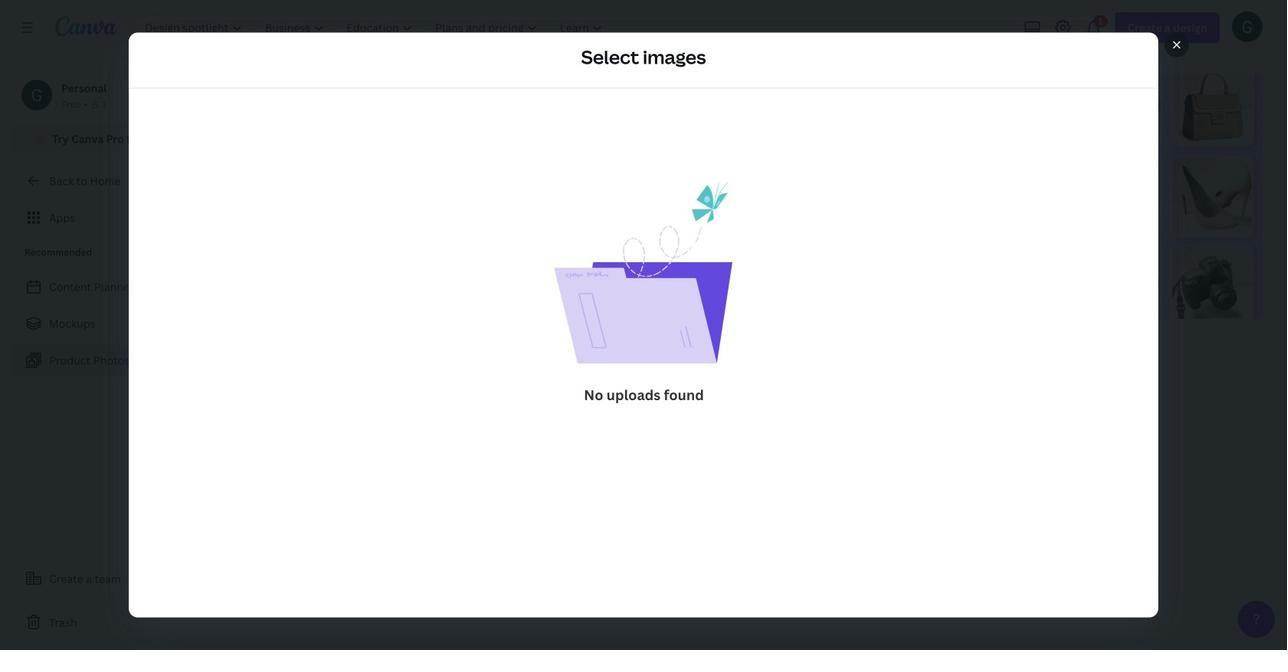 Task type: describe. For each thing, give the bounding box(es) containing it.
top level navigation element
[[135, 12, 616, 43]]



Task type: locate. For each thing, give the bounding box(es) containing it.
tab list
[[620, 45, 668, 75]]

product photos" image
[[937, 74, 1263, 319]]

list
[[12, 271, 199, 376]]



Task type: vqa. For each thing, say whether or not it's contained in the screenshot.
SEARCH search field
no



